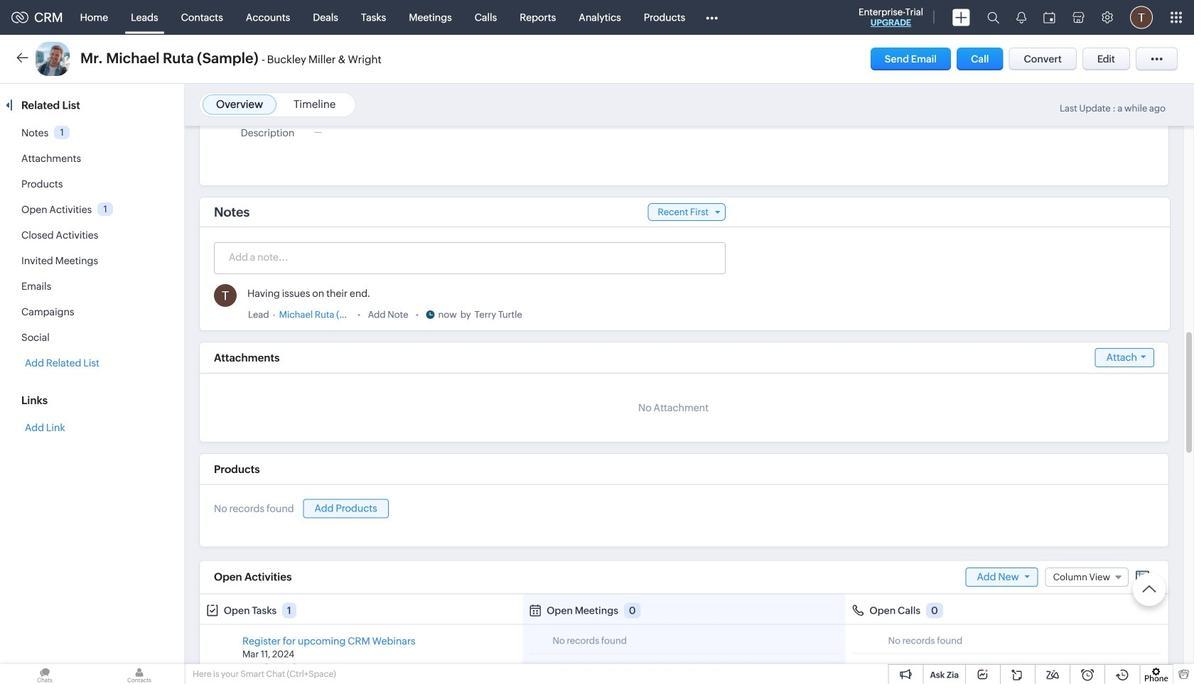 Task type: describe. For each thing, give the bounding box(es) containing it.
logo image
[[11, 12, 28, 23]]

create menu element
[[945, 0, 979, 34]]

Other Modules field
[[697, 6, 728, 29]]

search image
[[988, 11, 1000, 23]]

signals image
[[1017, 11, 1027, 23]]

contacts image
[[95, 665, 184, 685]]

calendar image
[[1044, 12, 1056, 23]]



Task type: vqa. For each thing, say whether or not it's contained in the screenshot.
Add a note text field
no



Task type: locate. For each thing, give the bounding box(es) containing it.
None field
[[1046, 568, 1129, 587]]

Add a note... field
[[215, 250, 725, 265]]

create menu image
[[953, 9, 971, 26]]

signals element
[[1009, 0, 1036, 35]]

profile image
[[1131, 6, 1154, 29]]

profile element
[[1122, 0, 1162, 34]]

search element
[[979, 0, 1009, 35]]

chats image
[[0, 665, 90, 685]]



